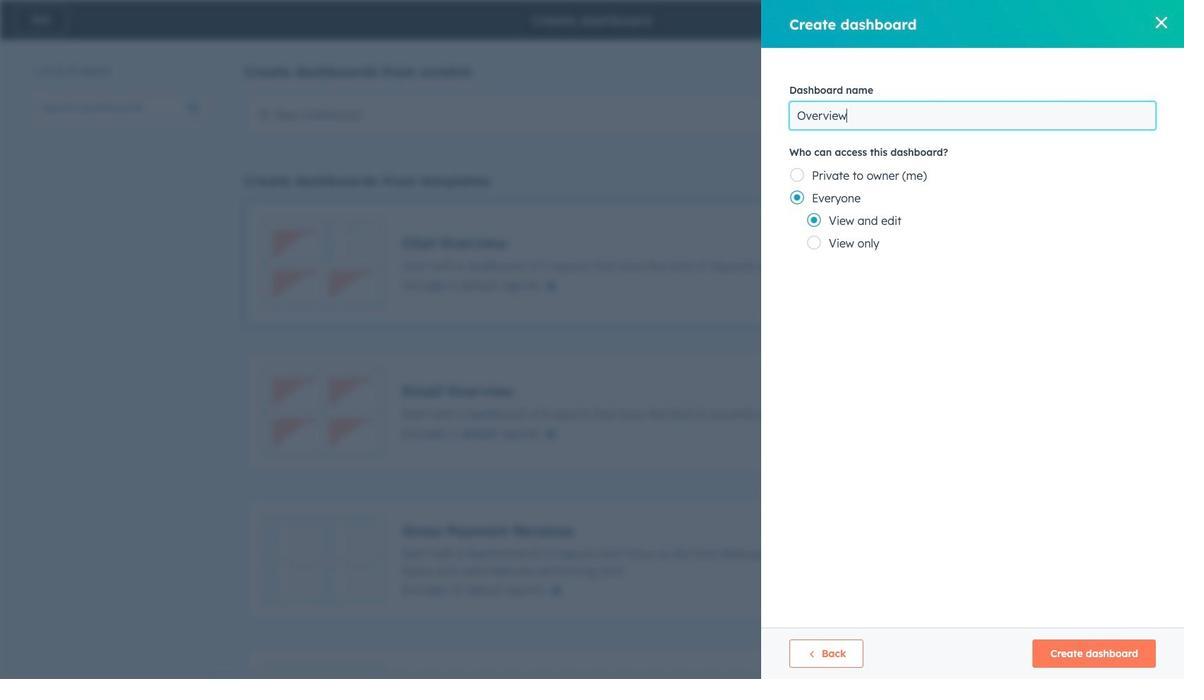Task type: describe. For each thing, give the bounding box(es) containing it.
page section element
[[0, 0, 1185, 39]]



Task type: locate. For each thing, give the bounding box(es) containing it.
close image
[[1156, 17, 1168, 28]]

None checkbox
[[244, 92, 1140, 138], [244, 201, 1140, 326], [244, 349, 1140, 475], [244, 497, 1140, 623], [244, 645, 1140, 679], [244, 92, 1140, 138], [244, 201, 1140, 326], [244, 349, 1140, 475], [244, 497, 1140, 623], [244, 645, 1140, 679]]

None text field
[[790, 102, 1156, 130]]

Search search field
[[34, 94, 210, 122]]



Task type: vqa. For each thing, say whether or not it's contained in the screenshot.
Text Field
yes



